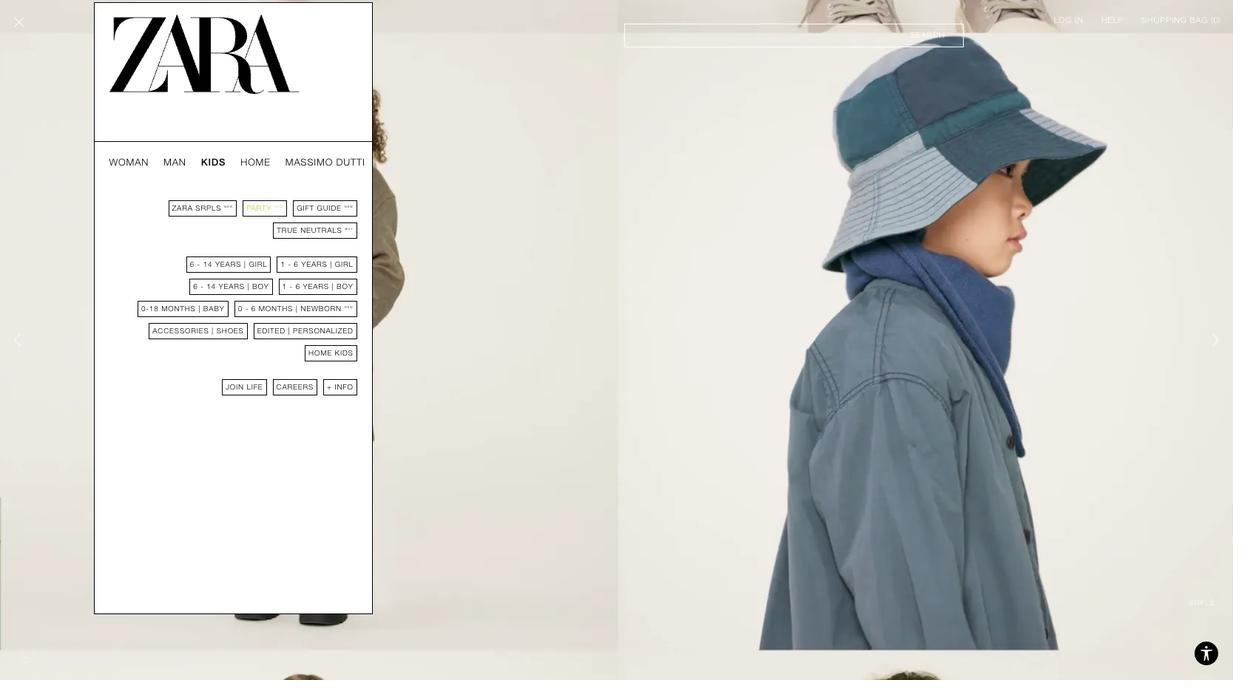 Task type: describe. For each thing, give the bounding box(es) containing it.
0-18 months | baby link
[[138, 301, 228, 317]]

home link
[[241, 157, 271, 169]]

search
[[910, 30, 946, 40]]

man link
[[164, 157, 186, 169]]

shoes
[[217, 327, 244, 335]]

6 - 14 years | boy
[[193, 283, 269, 291]]

6 for 0 - 6 months | newborn new
[[251, 305, 256, 313]]

home kids
[[309, 349, 353, 357]]

new inside the 0 - 6 months | newborn new
[[345, 306, 353, 309]]

accessories | shoes
[[153, 327, 244, 335]]

1 - 6 years | boy
[[282, 283, 353, 291]]

(
[[1211, 16, 1214, 25]]

personalized
[[293, 327, 353, 335]]

years for 6 - 14 years | boy
[[219, 283, 245, 291]]

Product search search field
[[624, 24, 964, 47]]

| left shoes
[[212, 327, 214, 335]]

kids inside home kids link
[[335, 349, 353, 357]]

6 up the 6 - 14 years | boy
[[190, 260, 195, 269]]

dutti
[[336, 157, 365, 168]]

edited | personalized link
[[254, 323, 357, 340]]

14 for 6 - 14 years | girl
[[203, 260, 213, 269]]

girl for 6 - 14 years | girl
[[249, 260, 267, 269]]

turn on/turn off sound image
[[15, 648, 38, 672]]

+ info
[[327, 383, 353, 391]]

massimo
[[285, 157, 333, 168]]

| right edited
[[288, 327, 290, 335]]

new right guide
[[345, 205, 353, 209]]

0 horizontal spatial 0
[[238, 305, 243, 313]]

boy for 6 - 14 years | boy
[[252, 283, 269, 291]]

join life
[[226, 383, 263, 391]]

careers
[[276, 383, 314, 391]]

18
[[149, 305, 159, 313]]

search link
[[624, 24, 964, 47]]

6 for 1 - 6 years | boy
[[296, 283, 300, 291]]

1 for 1 - 6 years | girl
[[281, 260, 285, 269]]

zara logo united states. image
[[109, 15, 299, 94]]

6 - 14 years | girl link
[[186, 257, 271, 273]]

kids link
[[201, 157, 226, 169]]

6 for 1 - 6 years | girl
[[294, 260, 299, 269]]

log in
[[1054, 16, 1084, 25]]

- for 6 - 14 years | boy
[[201, 283, 204, 291]]

help link
[[1102, 15, 1124, 27]]

0 status
[[1214, 16, 1219, 25]]

0 vertical spatial kids
[[201, 157, 226, 168]]

shopping bag ( 0 )
[[1142, 16, 1222, 25]]

neutrals
[[300, 226, 342, 235]]

srpls
[[196, 204, 221, 212]]

help
[[1102, 16, 1124, 25]]

true neutrals boy
[[277, 226, 353, 235]]

bag
[[1190, 16, 1208, 25]]

- for 0 - 6 months | newborn new
[[245, 305, 249, 313]]

massimo dutti
[[285, 157, 365, 168]]

zara logo united states. go to homepage image
[[109, 15, 299, 94]]

14 for 6 - 14 years | boy
[[207, 283, 216, 291]]

0 vertical spatial 0
[[1214, 16, 1219, 25]]

log in link
[[1054, 15, 1084, 27]]

| up newborn
[[332, 283, 334, 291]]

home kids link
[[305, 346, 357, 362]]

true
[[277, 226, 298, 235]]

in
[[1075, 16, 1084, 25]]

| down '6 - 14 years | girl' link
[[247, 283, 250, 291]]

woman link
[[109, 157, 149, 169]]



Task type: vqa. For each thing, say whether or not it's contained in the screenshot.
ACCESSORIES | SHOES link
yes



Task type: locate. For each thing, give the bounding box(es) containing it.
| up edited | personalized
[[296, 305, 298, 313]]

months up accessories
[[161, 305, 196, 313]]

0 vertical spatial home
[[241, 157, 271, 168]]

1 horizontal spatial months
[[259, 305, 293, 313]]

14 inside the '6 - 14 years | boy' link
[[207, 283, 216, 291]]

1 vertical spatial home
[[309, 349, 332, 357]]

home for home kids
[[309, 349, 332, 357]]

1 up the 0 - 6 months | newborn new
[[282, 283, 287, 291]]

new right party
[[275, 205, 284, 209]]

6 - 14 years | boy link
[[190, 279, 273, 295]]

log
[[1054, 16, 1072, 25]]

- down true
[[288, 260, 291, 269]]

years down '6 - 14 years | girl' link
[[219, 283, 245, 291]]

edited | personalized
[[257, 327, 353, 335]]

boy inside true neutrals boy
[[345, 227, 353, 231]]

)
[[1219, 16, 1222, 25]]

0
[[1214, 16, 1219, 25], [238, 305, 243, 313]]

girl up the 6 - 14 years | boy
[[249, 260, 267, 269]]

6 - 14 years | girl
[[190, 260, 267, 269]]

man
[[164, 157, 186, 168]]

0 vertical spatial 14
[[203, 260, 213, 269]]

boy
[[345, 227, 353, 231], [252, 283, 269, 291], [337, 283, 353, 291]]

zara
[[172, 204, 193, 212]]

- for 1 - 6 years | girl
[[288, 260, 291, 269]]

new right newborn
[[345, 306, 353, 309]]

woman
[[109, 157, 149, 168]]

careers link
[[273, 380, 317, 396]]

months
[[161, 305, 196, 313], [259, 305, 293, 313]]

newborn
[[301, 305, 342, 313]]

boy for 1 - 6 years | boy
[[337, 283, 353, 291]]

girl for 1 - 6 years | girl
[[335, 260, 353, 269]]

0 right bag
[[1214, 16, 1219, 25]]

14 up baby on the left of page
[[207, 283, 216, 291]]

6 up 0-18 months | baby
[[193, 283, 198, 291]]

+
[[327, 383, 332, 391]]

home
[[241, 157, 271, 168], [309, 349, 332, 357]]

1 vertical spatial 1
[[282, 283, 287, 291]]

- up baby on the left of page
[[201, 283, 204, 291]]

0 horizontal spatial months
[[161, 305, 196, 313]]

join life link
[[222, 380, 267, 396]]

girl up 1 - 6 years | boy
[[335, 260, 353, 269]]

- for 1 - 6 years | boy
[[290, 283, 293, 291]]

6 up the 0 - 6 months | newborn new
[[296, 283, 300, 291]]

accessories
[[153, 327, 209, 335]]

14 up the 6 - 14 years | boy
[[203, 260, 213, 269]]

new
[[224, 205, 233, 209], [275, 205, 284, 209], [345, 205, 353, 209], [345, 306, 353, 309]]

boy down '6 - 14 years | girl' link
[[252, 283, 269, 291]]

years
[[215, 260, 241, 269], [301, 260, 327, 269], [219, 283, 245, 291], [303, 283, 329, 291]]

girl inside 1 - 6 years | girl link
[[335, 260, 353, 269]]

massimo dutti link
[[285, 157, 365, 169]]

1 months from the left
[[161, 305, 196, 313]]

shopping
[[1142, 16, 1187, 25]]

1 horizontal spatial home
[[309, 349, 332, 357]]

1 - 6 years | girl link
[[277, 257, 357, 273]]

2 months from the left
[[259, 305, 293, 313]]

| left baby on the left of page
[[198, 305, 201, 313]]

6 down the '6 - 14 years | boy' link
[[251, 305, 256, 313]]

1 - 6 years | boy link
[[279, 279, 357, 295]]

guide
[[317, 204, 342, 212]]

party
[[246, 204, 272, 212]]

0 down the '6 - 14 years | boy' link
[[238, 305, 243, 313]]

-
[[197, 260, 201, 269], [288, 260, 291, 269], [201, 283, 204, 291], [290, 283, 293, 291], [245, 305, 249, 313]]

0-18 months | baby
[[141, 305, 225, 313]]

1
[[281, 260, 285, 269], [282, 283, 287, 291]]

1 vertical spatial 0
[[238, 305, 243, 313]]

home right kids link
[[241, 157, 271, 168]]

life
[[247, 383, 263, 391]]

years for 6 - 14 years | girl
[[215, 260, 241, 269]]

kids down personalized
[[335, 349, 353, 357]]

gift
[[297, 204, 314, 212]]

home down personalized
[[309, 349, 332, 357]]

months inside 0-18 months | baby link
[[161, 305, 196, 313]]

1 horizontal spatial 0
[[1214, 16, 1219, 25]]

new right srpls at the left of page
[[224, 205, 233, 209]]

|
[[244, 260, 246, 269], [330, 260, 332, 269], [247, 283, 250, 291], [332, 283, 334, 291], [198, 305, 201, 313], [296, 305, 298, 313], [212, 327, 214, 335], [288, 327, 290, 335]]

14
[[203, 260, 213, 269], [207, 283, 216, 291]]

1 - 6 years | girl
[[281, 260, 353, 269]]

years up 1 - 6 years | boy
[[301, 260, 327, 269]]

info
[[335, 383, 353, 391]]

- for 6 - 14 years | girl
[[197, 260, 201, 269]]

girl inside '6 - 14 years | girl' link
[[249, 260, 267, 269]]

boy right neutrals
[[345, 227, 353, 231]]

kids right man
[[201, 157, 226, 168]]

girl
[[249, 260, 267, 269], [335, 260, 353, 269]]

years up the 6 - 14 years | boy
[[215, 260, 241, 269]]

| up 1 - 6 years | boy
[[330, 260, 332, 269]]

| up the 6 - 14 years | boy
[[244, 260, 246, 269]]

boy up newborn
[[337, 283, 353, 291]]

0 horizontal spatial home
[[241, 157, 271, 168]]

1 horizontal spatial girl
[[335, 260, 353, 269]]

0 horizontal spatial girl
[[249, 260, 267, 269]]

1 inside 1 - 6 years | girl link
[[281, 260, 285, 269]]

- down the '6 - 14 years | boy' link
[[245, 305, 249, 313]]

years down 1 - 6 years | girl link
[[303, 283, 329, 291]]

years for 1 - 6 years | boy
[[303, 283, 329, 291]]

months up edited
[[259, 305, 293, 313]]

1 vertical spatial 14
[[207, 283, 216, 291]]

6 up 1 - 6 years | boy
[[294, 260, 299, 269]]

years for 1 - 6 years | girl
[[301, 260, 327, 269]]

- up the 6 - 14 years | boy
[[197, 260, 201, 269]]

0 horizontal spatial kids
[[201, 157, 226, 168]]

1 for 1 - 6 years | boy
[[282, 283, 287, 291]]

1 horizontal spatial kids
[[335, 349, 353, 357]]

1 vertical spatial kids
[[335, 349, 353, 357]]

accessories | shoes link
[[149, 323, 248, 340]]

- up the 0 - 6 months | newborn new
[[290, 283, 293, 291]]

zara srpls new party new gift guide new
[[172, 204, 353, 212]]

0-
[[141, 305, 149, 313]]

2 girl from the left
[[335, 260, 353, 269]]

0 - 6 months | newborn new
[[238, 305, 353, 313]]

edited
[[257, 327, 285, 335]]

1 down true
[[281, 260, 285, 269]]

0 vertical spatial 1
[[281, 260, 285, 269]]

baby
[[203, 305, 225, 313]]

join
[[226, 383, 244, 391]]

home for home
[[241, 157, 271, 168]]

1 girl from the left
[[249, 260, 267, 269]]

kids
[[201, 157, 226, 168], [335, 349, 353, 357]]

14 inside '6 - 14 years | girl' link
[[203, 260, 213, 269]]

6
[[190, 260, 195, 269], [294, 260, 299, 269], [193, 283, 198, 291], [296, 283, 300, 291], [251, 305, 256, 313]]

+ info link
[[323, 380, 357, 396]]



